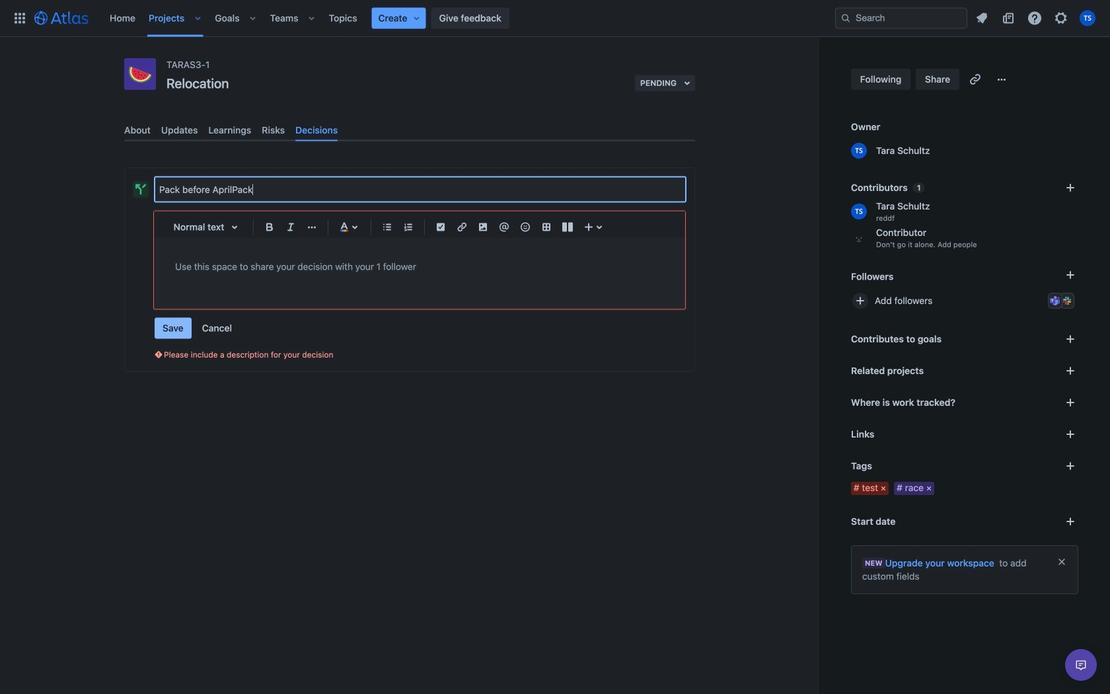Task type: describe. For each thing, give the bounding box(es) containing it.
bullet list ⌘⇧8 image
[[380, 219, 395, 235]]

decision icon image
[[136, 184, 146, 195]]

layouts image
[[560, 219, 576, 235]]

top element
[[8, 0, 836, 37]]

link ⌘k image
[[454, 219, 470, 235]]

add goals image
[[1063, 331, 1079, 347]]

action item [] image
[[433, 219, 449, 235]]

add follower image
[[853, 293, 869, 309]]

account image
[[1080, 10, 1096, 26]]

add team or contributors image
[[1063, 180, 1079, 196]]

add link image
[[1063, 426, 1079, 442]]

italic ⌘i image
[[283, 219, 299, 235]]

close tag image
[[879, 483, 889, 494]]

close banner image
[[1057, 557, 1068, 567]]

add related project image
[[1063, 363, 1079, 379]]

add a follower image
[[1063, 267, 1079, 283]]

more formatting image
[[304, 219, 320, 235]]

switch to... image
[[12, 10, 28, 26]]

notifications image
[[975, 10, 990, 26]]

open intercom messenger image
[[1074, 657, 1090, 673]]

help image
[[1028, 10, 1043, 26]]

add work tracking links image
[[1063, 395, 1079, 411]]



Task type: locate. For each thing, give the bounding box(es) containing it.
Search field
[[836, 8, 968, 29]]

add tag image
[[1063, 458, 1079, 474]]

text formatting group
[[259, 217, 323, 238]]

None search field
[[836, 8, 968, 29]]

banner
[[0, 0, 1111, 37]]

mention @ image
[[497, 219, 512, 235]]

msteams logo showing  channels are connected to this project image
[[1051, 296, 1061, 306]]

list formating group
[[377, 217, 419, 238]]

emoji : image
[[518, 219, 534, 235]]

numbered list ⌘⇧7 image
[[401, 219, 417, 235]]

search image
[[841, 13, 852, 23]]

What's the summary of your decision? text field
[[155, 178, 686, 201]]

tab list
[[119, 119, 701, 141]]

Main content area, start typing to enter text. text field
[[175, 259, 665, 275]]

settings image
[[1054, 10, 1070, 26]]

add image, video, or file image
[[475, 219, 491, 235]]

error image
[[153, 350, 164, 360]]

bold ⌘b image
[[262, 219, 278, 235]]

close tag image
[[924, 483, 935, 494]]

group
[[155, 318, 240, 339]]

slack logo showing nan channels are connected to this project image
[[1063, 296, 1073, 306]]

table ⇧⌥t image
[[539, 219, 555, 235]]

set start date image
[[1063, 514, 1079, 530]]



Task type: vqa. For each thing, say whether or not it's contained in the screenshot.
error ICON
yes



